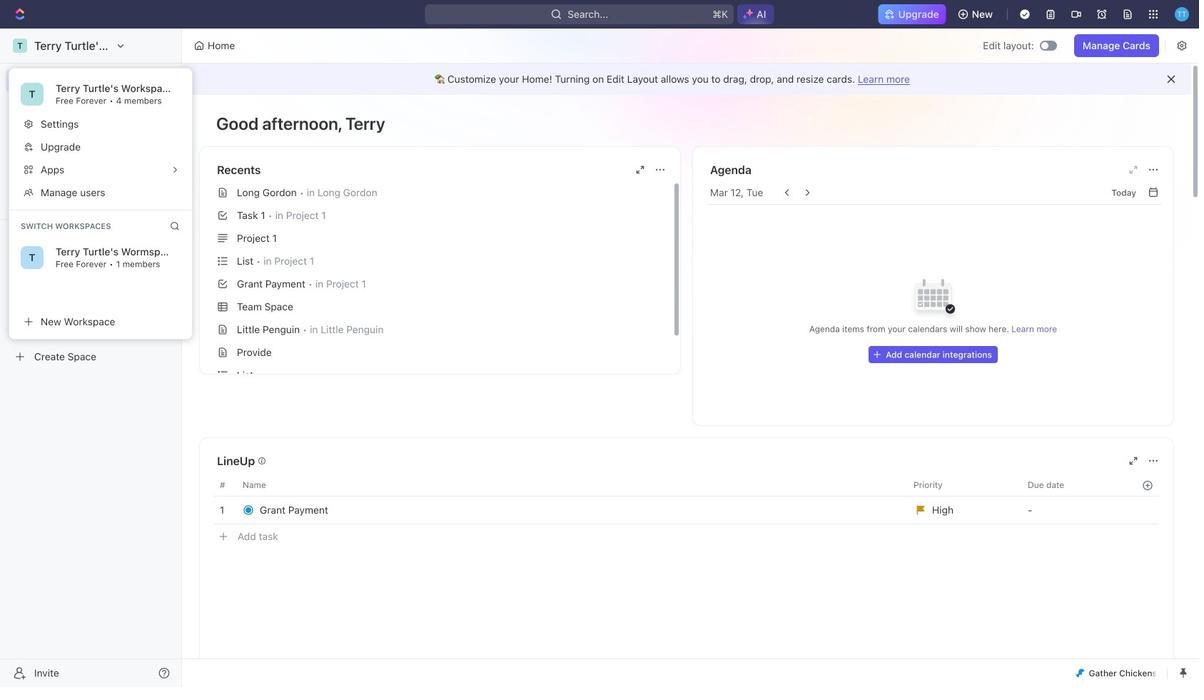 Task type: describe. For each thing, give the bounding box(es) containing it.
1 vertical spatial terry turtle's workspace, , element
[[21, 83, 44, 106]]



Task type: locate. For each thing, give the bounding box(es) containing it.
terry turtle's workspace, , element inside sidebar navigation
[[13, 39, 27, 53]]

terry turtle's workspace, , element
[[13, 39, 27, 53], [21, 83, 44, 106]]

0 vertical spatial terry turtle's workspace, , element
[[13, 39, 27, 53]]

tree inside sidebar navigation
[[6, 273, 176, 368]]

terry turtle's wormspace, , element
[[21, 246, 44, 269]]

sidebar navigation
[[0, 29, 182, 687]]

alert
[[182, 64, 1191, 95]]

tree
[[6, 273, 176, 368]]

drumstick bite image
[[1076, 669, 1084, 678]]



Task type: vqa. For each thing, say whether or not it's contained in the screenshot.
the Enter name... text box
no



